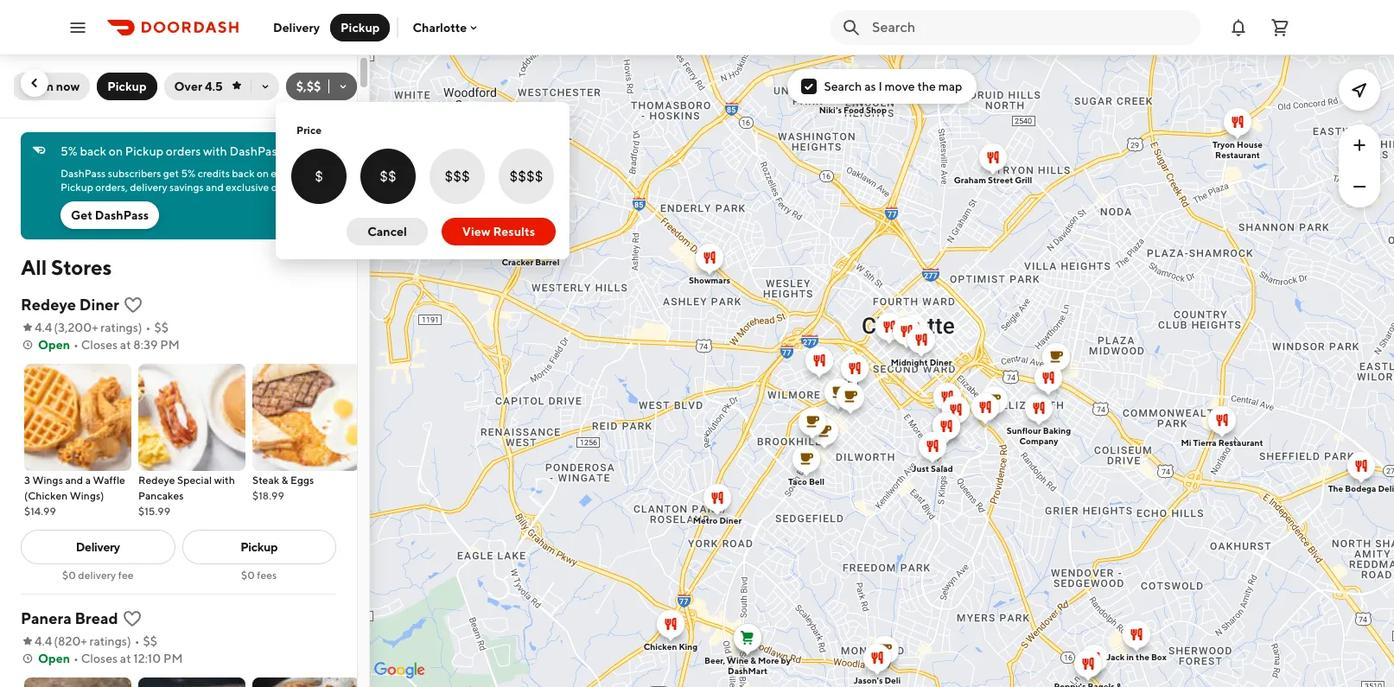 Task type: vqa. For each thing, say whether or not it's contained in the screenshot.
the top pickup button
yes



Task type: locate. For each thing, give the bounding box(es) containing it.
on up exclusive
[[257, 167, 269, 180]]

delivery up $,$$
[[273, 20, 320, 34]]

1 horizontal spatial redeye
[[138, 474, 175, 487]]

1 horizontal spatial $0
[[241, 569, 255, 582]]

pickup up get
[[61, 181, 93, 194]]

with right special
[[214, 474, 235, 487]]

eligible
[[271, 167, 305, 180]]

redeye up "pancakes"
[[138, 474, 175, 487]]

delivery down delivery link
[[78, 569, 116, 582]]

ratings up open • closes at 12:10 pm
[[89, 635, 127, 649]]

1 vertical spatial dashpass
[[61, 167, 106, 180]]

fee
[[118, 569, 134, 582]]

with up credits
[[203, 144, 227, 158]]

0 vertical spatial dashpass
[[230, 144, 282, 158]]

dashpass subscribers get 5% credits back on eligible pickup orders, delivery savings and exclusive offers.
[[61, 167, 307, 194]]

click to add this store to your saved list image right 'bread'
[[122, 609, 142, 629]]

metro diner
[[693, 515, 742, 525], [693, 515, 742, 525]]

• down 820+
[[73, 652, 79, 666]]

on up subscribers
[[109, 144, 123, 158]]

0 vertical spatial delivery
[[273, 20, 320, 34]]

pm right "8:39"
[[160, 338, 180, 352]]

and down credits
[[206, 181, 224, 194]]

0 vertical spatial ratings
[[101, 321, 138, 335]]

pancakes
[[138, 489, 184, 502]]

ratings
[[101, 321, 138, 335], [89, 635, 127, 649]]

0 vertical spatial and
[[206, 181, 224, 194]]

1 closes from the top
[[81, 338, 118, 352]]

1 vertical spatial • $$
[[135, 635, 157, 649]]

0 horizontal spatial on
[[109, 144, 123, 158]]

at left 12:10
[[120, 652, 131, 666]]

midnight diner graham street grill
[[891, 174, 1032, 367], [891, 174, 1032, 367]]

open
[[22, 80, 54, 93], [38, 338, 70, 352], [38, 652, 70, 666]]

just salad
[[912, 463, 953, 473], [912, 463, 953, 473]]

1 vertical spatial redeye
[[138, 474, 175, 487]]

average rating of 4.4 out of 5 element down "redeye diner"
[[21, 319, 52, 336]]

tierra
[[1193, 437, 1217, 447], [1193, 437, 1217, 447]]

pickup up $0 fees
[[241, 540, 278, 554]]

$0 down delivery link
[[62, 569, 76, 582]]

get
[[71, 208, 93, 222]]

0 vertical spatial (
[[54, 321, 58, 335]]

1 vertical spatial delivery
[[76, 540, 120, 554]]

1 horizontal spatial and
[[206, 181, 224, 194]]

1 vertical spatial closes
[[81, 652, 118, 666]]

orders
[[166, 144, 201, 158]]

$$ up 12:10
[[143, 635, 157, 649]]

1 vertical spatial open
[[38, 338, 70, 352]]

5%
[[61, 144, 77, 158], [181, 167, 196, 180]]

$$ up "8:39"
[[154, 321, 169, 335]]

( down "redeye diner"
[[54, 321, 58, 335]]

tryon
[[1213, 139, 1235, 149], [1213, 139, 1235, 149]]

pickup up subscribers
[[125, 144, 163, 158]]

savings
[[169, 181, 204, 194]]

0 vertical spatial )
[[138, 321, 142, 335]]

jason's
[[854, 675, 883, 685], [854, 675, 883, 685]]

1 average rating of 4.4 out of 5 element from the top
[[21, 319, 52, 336]]

with
[[203, 144, 227, 158], [214, 474, 235, 487]]

delivery link
[[21, 530, 175, 565]]

delivery inside delivery link
[[76, 540, 120, 554]]

1 vertical spatial 4.4
[[35, 635, 52, 649]]

mi
[[1181, 437, 1192, 447], [1181, 437, 1192, 447]]

0 vertical spatial closes
[[81, 338, 118, 352]]

open down 820+
[[38, 652, 70, 666]]

1 vertical spatial average rating of 4.4 out of 5 element
[[21, 633, 52, 650]]

average rating of 4.4 out of 5 element for redeye diner
[[21, 319, 52, 336]]

cracker
[[502, 256, 533, 267], [502, 256, 533, 267]]

1 ( from the top
[[54, 321, 58, 335]]

0 vertical spatial • $$
[[146, 321, 169, 335]]

2 at from the top
[[120, 652, 131, 666]]

0 horizontal spatial pickup button
[[97, 73, 157, 100]]

2 vertical spatial dashpass
[[95, 208, 149, 222]]

average rating of 4.4 out of 5 element down panera
[[21, 633, 52, 650]]

0 vertical spatial 4.4
[[35, 321, 52, 335]]

0 vertical spatial pickup button
[[330, 13, 390, 41]]

• $$ up 12:10
[[135, 635, 157, 649]]

0 vertical spatial at
[[120, 338, 131, 352]]

the
[[918, 80, 936, 93], [1136, 652, 1149, 662], [1136, 652, 1149, 662]]

beer,
[[704, 655, 725, 665], [704, 655, 725, 665]]

steak & eggs image
[[252, 364, 360, 471]]

with inside redeye special with pancakes $15.99
[[214, 474, 235, 487]]

and
[[206, 181, 224, 194], [65, 474, 83, 487]]

dashpass down orders,
[[95, 208, 149, 222]]

820+
[[58, 635, 87, 649]]

redeye for redeye special with pancakes $15.99
[[138, 474, 175, 487]]

0 horizontal spatial redeye
[[21, 296, 76, 314]]

wings)
[[70, 489, 104, 502]]

dashpass up exclusive
[[230, 144, 282, 158]]

closes down ( 820+ ratings )
[[81, 652, 118, 666]]

open • closes at 8:39 pm
[[38, 338, 180, 352]]

pm
[[160, 338, 180, 352], [163, 652, 183, 666]]

redeye
[[21, 296, 76, 314], [138, 474, 175, 487]]

1 vertical spatial pm
[[163, 652, 183, 666]]

wine
[[727, 655, 749, 665], [727, 655, 749, 665]]

0 vertical spatial $$
[[154, 321, 169, 335]]

at
[[120, 338, 131, 352], [120, 652, 131, 666]]

redeye up 3,200+
[[21, 296, 76, 314]]

dashpass up orders,
[[61, 167, 106, 180]]

1 vertical spatial click to add this store to your saved list image
[[122, 609, 142, 629]]

None checkbox
[[291, 149, 347, 204], [361, 149, 416, 204], [499, 149, 554, 204], [291, 149, 347, 204], [361, 149, 416, 204], [499, 149, 554, 204]]

2 $0 from the left
[[241, 569, 255, 582]]

0 vertical spatial average rating of 4.4 out of 5 element
[[21, 319, 52, 336]]

dashpass inside button
[[95, 208, 149, 222]]

ratings up open • closes at 8:39 pm
[[101, 321, 138, 335]]

2 4.4 from the top
[[35, 635, 52, 649]]

1 vertical spatial ratings
[[89, 635, 127, 649]]

1 vertical spatial $$
[[143, 635, 157, 649]]

0 horizontal spatial back
[[80, 144, 106, 158]]

restaurant
[[1215, 149, 1260, 160], [1215, 149, 1260, 160], [1218, 437, 1263, 447], [1218, 437, 1263, 447]]

)
[[138, 321, 142, 335], [127, 635, 131, 649]]

back
[[80, 144, 106, 158], [232, 167, 255, 180]]

tryon house restaurant
[[1213, 139, 1263, 160], [1213, 139, 1263, 160]]

ratings for diner
[[101, 321, 138, 335]]

• $$ up "8:39"
[[146, 321, 169, 335]]

Search as I move the map checkbox
[[802, 79, 818, 94]]

1 vertical spatial delivery
[[78, 569, 116, 582]]

2 closes from the top
[[81, 652, 118, 666]]

in
[[1127, 652, 1134, 662], [1127, 652, 1134, 662]]

delivery inside 'dashpass subscribers get 5% credits back on eligible pickup orders, delivery savings and exclusive offers.'
[[130, 181, 167, 194]]

4.4 for redeye diner
[[35, 321, 52, 335]]

1 at from the top
[[120, 338, 131, 352]]

barrel
[[535, 256, 559, 267], [535, 256, 559, 267]]

0 vertical spatial pm
[[160, 338, 180, 352]]

delivery for delivery link
[[76, 540, 120, 554]]

on
[[109, 144, 123, 158], [257, 167, 269, 180]]

niki's food shop
[[819, 104, 887, 115], [819, 104, 887, 115]]

taco
[[788, 476, 807, 486], [788, 476, 807, 486]]

redeye inside redeye special with pancakes $15.99
[[138, 474, 175, 487]]

pm right 12:10
[[163, 652, 183, 666]]

1 vertical spatial back
[[232, 167, 255, 180]]

open left now
[[22, 80, 54, 93]]

0 vertical spatial delivery
[[130, 181, 167, 194]]

1 vertical spatial (
[[54, 635, 58, 649]]

and left a
[[65, 474, 83, 487]]

sunflour
[[1007, 425, 1041, 435], [1007, 425, 1041, 435]]

• $$ for panera bread
[[135, 635, 157, 649]]

0 horizontal spatial $0
[[62, 569, 76, 582]]

3 wings and a waffle (chicken wings) image
[[24, 364, 131, 471]]

a
[[85, 474, 91, 487]]

1 horizontal spatial back
[[232, 167, 255, 180]]

1 vertical spatial )
[[127, 635, 131, 649]]

0 horizontal spatial )
[[127, 635, 131, 649]]

1 vertical spatial and
[[65, 474, 83, 487]]

pickup button
[[330, 13, 390, 41], [97, 73, 157, 100]]

dashmart
[[728, 665, 767, 676], [728, 665, 767, 676]]

open down 3,200+
[[38, 338, 70, 352]]

5% down now
[[61, 144, 77, 158]]

1 vertical spatial at
[[120, 652, 131, 666]]

open inside button
[[22, 80, 54, 93]]

1 vertical spatial with
[[214, 474, 235, 487]]

2 average rating of 4.4 out of 5 element from the top
[[21, 633, 52, 650]]

$15.99
[[138, 505, 170, 518]]

1 4.4 from the top
[[35, 321, 52, 335]]

pickup button right now
[[97, 73, 157, 100]]

grill
[[1015, 174, 1032, 185], [1015, 174, 1032, 185]]

0 vertical spatial with
[[203, 144, 227, 158]]

0 horizontal spatial and
[[65, 474, 83, 487]]

0 vertical spatial on
[[109, 144, 123, 158]]

open now
[[22, 80, 80, 93]]

powered by google image
[[374, 662, 425, 680]]

click to add this store to your saved list image for panera bread
[[122, 609, 142, 629]]

pickup button up $,$$ button
[[330, 13, 390, 41]]

1 horizontal spatial )
[[138, 321, 142, 335]]

delivery inside 'delivery' button
[[273, 20, 320, 34]]

$$
[[154, 321, 169, 335], [143, 635, 157, 649]]

$$ for redeye diner
[[154, 321, 169, 335]]

company
[[1019, 435, 1058, 446], [1019, 435, 1058, 446]]

2 ( from the top
[[54, 635, 58, 649]]

4.4 for panera bread
[[35, 635, 52, 649]]

0 vertical spatial open
[[22, 80, 54, 93]]

0 vertical spatial back
[[80, 144, 106, 158]]

None checkbox
[[430, 149, 485, 204]]

delivery down subscribers
[[130, 181, 167, 194]]

$0 left fees
[[241, 569, 255, 582]]

all
[[21, 255, 47, 279]]

0 vertical spatial click to add this store to your saved list image
[[123, 295, 144, 316]]

) up "8:39"
[[138, 321, 142, 335]]

map region
[[162, 0, 1395, 687]]

jason's deli
[[854, 675, 901, 685], [854, 675, 901, 685]]

1 vertical spatial 5%
[[181, 167, 196, 180]]

closes down ( 3,200+ ratings )
[[81, 338, 118, 352]]

average rating of 4.4 out of 5 element
[[21, 319, 52, 336], [21, 633, 52, 650]]

1 horizontal spatial delivery
[[130, 181, 167, 194]]

3 wings and a waffle (chicken wings) $14.99
[[24, 474, 125, 518]]

1 vertical spatial on
[[257, 167, 269, 180]]

1 $0 from the left
[[62, 569, 76, 582]]

redeye for redeye diner
[[21, 296, 76, 314]]

& inside "steak & eggs $18.99"
[[282, 474, 288, 487]]

bell
[[809, 476, 825, 486], [809, 476, 825, 486]]

back inside 'dashpass subscribers get 5% credits back on eligible pickup orders, delivery savings and exclusive offers.'
[[232, 167, 255, 180]]

2 vertical spatial open
[[38, 652, 70, 666]]

by
[[781, 655, 791, 665], [781, 655, 791, 665]]

pm for panera bread
[[163, 652, 183, 666]]

view results
[[462, 225, 535, 239]]

more
[[758, 655, 779, 665], [758, 655, 779, 665]]

0 horizontal spatial delivery
[[76, 540, 120, 554]]

4.4
[[35, 321, 52, 335], [35, 635, 52, 649]]

0 vertical spatial 5%
[[61, 144, 77, 158]]

1 horizontal spatial pickup button
[[330, 13, 390, 41]]

• down 3,200+
[[73, 338, 79, 352]]

at left "8:39"
[[120, 338, 131, 352]]

mi tierra restaurant
[[1181, 437, 1263, 447], [1181, 437, 1263, 447]]

4.4 left 3,200+
[[35, 321, 52, 335]]

4.4 down panera
[[35, 635, 52, 649]]

1 horizontal spatial delivery
[[273, 20, 320, 34]]

get dashpass button
[[61, 201, 159, 229]]

beer, wine & more by dashmart
[[704, 655, 791, 676], [704, 655, 791, 676]]

baking
[[1043, 425, 1071, 435], [1043, 425, 1071, 435]]

back up exclusive
[[232, 167, 255, 180]]

pickup link
[[182, 530, 336, 565]]

0 vertical spatial redeye
[[21, 296, 76, 314]]

bread
[[75, 610, 118, 628]]

( down panera
[[54, 635, 58, 649]]

special
[[177, 474, 212, 487]]

chicken
[[644, 641, 677, 652], [644, 641, 677, 652]]

back up orders,
[[80, 144, 106, 158]]

click to add this store to your saved list image
[[123, 295, 144, 316], [122, 609, 142, 629]]

over 4.5
[[174, 80, 223, 93]]

&
[[282, 474, 288, 487], [750, 655, 756, 665], [750, 655, 756, 665]]

0 items, open order cart image
[[1270, 17, 1291, 38]]

cancel button
[[347, 218, 428, 246]]

pickup right 'delivery' button
[[341, 20, 380, 34]]

open for redeye
[[38, 338, 70, 352]]

$0 for pickup
[[241, 569, 255, 582]]

cracker barrel
[[502, 256, 559, 267], [502, 256, 559, 267]]

closes for diner
[[81, 338, 118, 352]]

delivery up $0 delivery fee
[[76, 540, 120, 554]]

delivery
[[273, 20, 320, 34], [76, 540, 120, 554]]

) up open • closes at 12:10 pm
[[127, 635, 131, 649]]

salad
[[931, 463, 953, 473], [931, 463, 953, 473]]

1 horizontal spatial on
[[257, 167, 269, 180]]

5% up savings
[[181, 167, 196, 180]]

steak & eggs $18.99
[[252, 474, 314, 502]]

open menu image
[[67, 17, 88, 38]]

click to add this store to your saved list image up "8:39"
[[123, 295, 144, 316]]

diner
[[79, 296, 119, 314], [930, 357, 952, 367], [930, 357, 952, 367], [719, 515, 742, 525], [719, 515, 742, 525]]

1 horizontal spatial 5%
[[181, 167, 196, 180]]

Store search: begin typing to search for stores available on DoorDash text field
[[872, 18, 1191, 37]]



Task type: describe. For each thing, give the bounding box(es) containing it.
ratings for bread
[[89, 635, 127, 649]]

previous image
[[28, 76, 42, 90]]

zoom in image
[[1350, 135, 1370, 156]]

3
[[24, 474, 30, 487]]

charlotte
[[413, 20, 467, 34]]

exclusive
[[226, 181, 269, 194]]

open now button
[[11, 73, 90, 100]]

at for panera bread
[[120, 652, 131, 666]]

delivery for 'delivery' button
[[273, 20, 320, 34]]

click to add this store to your saved list image for redeye diner
[[123, 295, 144, 316]]

pm for redeye diner
[[160, 338, 180, 352]]

$0 fees
[[241, 569, 277, 582]]

1 vertical spatial pickup button
[[97, 73, 157, 100]]

eggs
[[290, 474, 314, 487]]

$14.99
[[24, 505, 56, 518]]

redeye diner
[[21, 296, 119, 314]]

5% back on pickup orders with dashpass
[[61, 144, 282, 158]]

cancel
[[368, 225, 407, 239]]

orders,
[[95, 181, 128, 194]]

results
[[493, 225, 535, 239]]

subscribers
[[108, 167, 161, 180]]

i
[[879, 80, 883, 93]]

open for panera
[[38, 652, 70, 666]]

now
[[56, 80, 80, 93]]

move
[[885, 80, 915, 93]]

stores
[[51, 255, 112, 279]]

• up 12:10
[[135, 635, 140, 649]]

$18.99
[[252, 489, 284, 502]]

5% inside 'dashpass subscribers get 5% credits back on eligible pickup orders, delivery savings and exclusive offers.'
[[181, 167, 196, 180]]

( 820+ ratings )
[[54, 635, 131, 649]]

zoom out image
[[1350, 176, 1370, 197]]

closes for bread
[[81, 652, 118, 666]]

get dashpass
[[71, 208, 149, 222]]

view results button
[[442, 218, 556, 246]]

pickup right now
[[107, 80, 147, 93]]

( for redeye
[[54, 321, 58, 335]]

0 horizontal spatial 5%
[[61, 144, 77, 158]]

get
[[163, 167, 179, 180]]

waffle
[[93, 474, 125, 487]]

view
[[462, 225, 491, 239]]

map
[[939, 80, 963, 93]]

open • closes at 12:10 pm
[[38, 652, 183, 666]]

( for panera
[[54, 635, 58, 649]]

over
[[174, 80, 202, 93]]

fees
[[257, 569, 277, 582]]

search as i move the map
[[824, 80, 963, 93]]

( 3,200+ ratings )
[[54, 321, 142, 335]]

and inside 'dashpass subscribers get 5% credits back on eligible pickup orders, delivery savings and exclusive offers.'
[[206, 181, 224, 194]]

redeye special with pancakes image
[[138, 364, 246, 471]]

at for redeye diner
[[120, 338, 131, 352]]

panera
[[21, 610, 72, 628]]

recenter the map image
[[1350, 80, 1370, 100]]

notification bell image
[[1229, 17, 1249, 38]]

as
[[865, 80, 876, 93]]

$,$$ button
[[286, 73, 357, 100]]

credits
[[198, 167, 230, 180]]

4.5
[[205, 80, 223, 93]]

• up "8:39"
[[146, 321, 151, 335]]

$,$$
[[296, 80, 321, 93]]

and inside the 3 wings and a waffle (chicken wings) $14.99
[[65, 474, 83, 487]]

) for redeye diner
[[138, 321, 142, 335]]

delivery button
[[263, 13, 330, 41]]

8:39
[[133, 338, 158, 352]]

$0 for delivery
[[62, 569, 76, 582]]

• $$ for redeye diner
[[146, 321, 169, 335]]

dashpass inside 'dashpass subscribers get 5% credits back on eligible pickup orders, delivery savings and exclusive offers.'
[[61, 167, 106, 180]]

all stores
[[21, 255, 112, 279]]

offers.
[[271, 181, 301, 194]]

0 horizontal spatial delivery
[[78, 569, 116, 582]]

price
[[297, 124, 322, 137]]

steak
[[252, 474, 279, 487]]

) for panera bread
[[127, 635, 131, 649]]

3,200+
[[58, 321, 98, 335]]

pickup inside 'dashpass subscribers get 5% credits back on eligible pickup orders, delivery savings and exclusive offers.'
[[61, 181, 93, 194]]

search
[[824, 80, 862, 93]]

wings
[[32, 474, 63, 487]]

average rating of 4.4 out of 5 element for panera bread
[[21, 633, 52, 650]]

12:10
[[133, 652, 161, 666]]

charlotte button
[[413, 20, 481, 34]]

$$ for panera bread
[[143, 635, 157, 649]]

on inside 'dashpass subscribers get 5% credits back on eligible pickup orders, delivery savings and exclusive offers.'
[[257, 167, 269, 180]]

(chicken
[[24, 489, 68, 502]]

redeye special with pancakes $15.99
[[138, 474, 235, 518]]

panera bread
[[21, 610, 118, 628]]

over 4.5 button
[[164, 73, 279, 100]]

$0 delivery fee
[[62, 569, 134, 582]]



